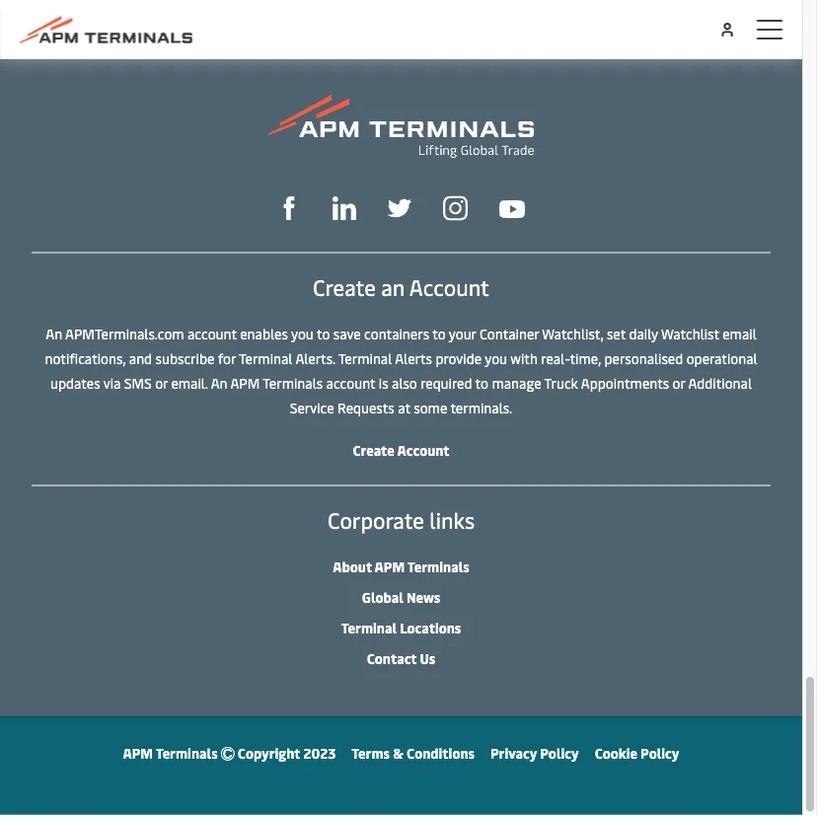 Task type: describe. For each thing, give the bounding box(es) containing it.
about apm terminals
[[333, 557, 469, 576]]

0 vertical spatial you
[[291, 325, 314, 343]]

us
[[420, 649, 435, 668]]

news
[[407, 588, 440, 607]]

via
[[103, 374, 121, 393]]

set
[[607, 325, 626, 343]]

linkedin image
[[333, 197, 356, 221]]

contact us
[[367, 649, 435, 668]]

privacy
[[491, 744, 537, 763]]

containers
[[364, 325, 429, 343]]

terminal locations link
[[341, 619, 461, 637]]

0 horizontal spatial terminals
[[156, 744, 218, 763]]

service
[[290, 399, 334, 417]]

terms & conditions
[[352, 744, 475, 763]]

0 vertical spatial account
[[188, 325, 237, 343]]

some
[[414, 399, 447, 417]]

1 vertical spatial terminals
[[407, 557, 469, 576]]

enables
[[240, 325, 288, 343]]

updates
[[50, 374, 100, 393]]

cookie policy link
[[595, 744, 679, 763]]

privacy policy
[[491, 744, 579, 763]]

an apmterminals.com account enables you to save containers to your container watchlist, set daily watchlist email notifications, and subscribe for terminal alerts. terminal alerts provide you with real-time, personalised operational updates via sms or email. an apm terminals account is also required to manage truck appointments or additional service requests at some terminals.
[[45, 325, 758, 417]]

corporate links
[[328, 505, 475, 534]]

terms & conditions link
[[352, 744, 475, 763]]

watchlist,
[[542, 325, 604, 343]]

1 vertical spatial an
[[211, 374, 227, 393]]

policy for cookie policy
[[641, 744, 679, 763]]

global news link
[[362, 588, 440, 607]]

youtube image
[[499, 201, 525, 219]]

daily
[[629, 325, 658, 343]]

2 horizontal spatial to
[[475, 374, 489, 393]]

cookie
[[595, 744, 638, 763]]

your
[[449, 325, 476, 343]]

copyright
[[238, 744, 300, 763]]

requests
[[338, 399, 395, 417]]

operational
[[687, 349, 758, 368]]

apm terminals ⓒ copyright 2023
[[123, 744, 336, 763]]

real-
[[541, 349, 570, 368]]

0 horizontal spatial apm
[[123, 744, 153, 763]]

contact
[[367, 649, 417, 668]]

terminal down enables
[[239, 349, 293, 368]]

contact us link
[[367, 649, 435, 668]]

about apm terminals link
[[333, 557, 469, 576]]

privacy policy link
[[491, 744, 579, 763]]

alerts.
[[296, 349, 335, 368]]

1 vertical spatial account
[[397, 441, 450, 460]]

truck
[[544, 374, 578, 393]]

terminals.
[[450, 399, 513, 417]]

ⓒ
[[221, 744, 235, 763]]

create for create an account
[[313, 272, 376, 301]]

facebook image
[[277, 197, 301, 221]]

and
[[129, 349, 152, 368]]

an
[[381, 272, 405, 301]]



Task type: vqa. For each thing, say whether or not it's contained in the screenshot.
the bottommost 'An'
yes



Task type: locate. For each thing, give the bounding box(es) containing it.
container
[[480, 325, 539, 343]]

email
[[723, 325, 757, 343]]

create account
[[353, 441, 450, 460]]

0 horizontal spatial policy
[[540, 744, 579, 763]]

also
[[392, 374, 417, 393]]

to
[[317, 325, 330, 343], [433, 325, 446, 343], [475, 374, 489, 393]]

apmterminals.com
[[65, 325, 184, 343]]

0 horizontal spatial an
[[46, 325, 62, 343]]

is
[[379, 374, 388, 393]]

1 horizontal spatial or
[[673, 374, 685, 393]]

terminals up service
[[263, 374, 323, 393]]

0 horizontal spatial you
[[291, 325, 314, 343]]

0 vertical spatial terminals
[[263, 374, 323, 393]]

links
[[430, 505, 475, 534]]

you tube link
[[499, 195, 525, 220]]

account down some
[[397, 441, 450, 460]]

cookie policy
[[595, 744, 679, 763]]

1 horizontal spatial account
[[326, 374, 375, 393]]

or right the sms
[[155, 374, 168, 393]]

terms
[[352, 744, 390, 763]]

1 vertical spatial apm
[[375, 557, 405, 576]]

notifications,
[[45, 349, 126, 368]]

account
[[188, 325, 237, 343], [326, 374, 375, 393]]

to up terminals.
[[475, 374, 489, 393]]

corporate
[[328, 505, 424, 534]]

at
[[398, 399, 410, 417]]

policy for privacy policy
[[540, 744, 579, 763]]

2023
[[303, 744, 336, 763]]

twitter image
[[388, 197, 412, 221]]

create for create account
[[353, 441, 395, 460]]

create
[[313, 272, 376, 301], [353, 441, 395, 460]]

you
[[291, 325, 314, 343], [485, 349, 507, 368]]

terminal down global
[[341, 619, 397, 637]]

apm down for
[[230, 374, 260, 393]]

terminal
[[239, 349, 293, 368], [338, 349, 392, 368], [341, 619, 397, 637]]

conditions
[[407, 744, 475, 763]]

1 vertical spatial you
[[485, 349, 507, 368]]

2 vertical spatial terminals
[[156, 744, 218, 763]]

0 horizontal spatial or
[[155, 374, 168, 393]]

2 or from the left
[[673, 374, 685, 393]]

create account link
[[353, 441, 450, 460]]

2 vertical spatial apm
[[123, 744, 153, 763]]

0 horizontal spatial account
[[188, 325, 237, 343]]

alerts
[[395, 349, 432, 368]]

fill 44 link
[[388, 194, 412, 221]]

apm
[[230, 374, 260, 393], [375, 557, 405, 576], [123, 744, 153, 763]]

global
[[362, 588, 404, 607]]

apm up global
[[375, 557, 405, 576]]

terminals left "ⓒ"
[[156, 744, 218, 763]]

additional
[[688, 374, 752, 393]]

1 horizontal spatial you
[[485, 349, 507, 368]]

locations
[[400, 619, 461, 637]]

account up 'your'
[[409, 272, 489, 301]]

2 horizontal spatial terminals
[[407, 557, 469, 576]]

sms
[[124, 374, 152, 393]]

an up the notifications,
[[46, 325, 62, 343]]

create up "save"
[[313, 272, 376, 301]]

create an account
[[313, 272, 489, 301]]

subscribe
[[156, 349, 214, 368]]

policy right privacy at the right bottom of page
[[540, 744, 579, 763]]

1 horizontal spatial terminals
[[263, 374, 323, 393]]

watchlist
[[661, 325, 719, 343]]

apm inside an apmterminals.com account enables you to save containers to your container watchlist, set daily watchlist email notifications, and subscribe for terminal alerts. terminal alerts provide you with real-time, personalised operational updates via sms or email. an apm terminals account is also required to manage truck appointments or additional service requests at some terminals.
[[230, 374, 260, 393]]

terminals up news
[[407, 557, 469, 576]]

1 or from the left
[[155, 374, 168, 393]]

terminals inside an apmterminals.com account enables you to save containers to your container watchlist, set daily watchlist email notifications, and subscribe for terminal alerts. terminal alerts provide you with real-time, personalised operational updates via sms or email. an apm terminals account is also required to manage truck appointments or additional service requests at some terminals.
[[263, 374, 323, 393]]

with
[[511, 349, 538, 368]]

0 horizontal spatial to
[[317, 325, 330, 343]]

0 vertical spatial create
[[313, 272, 376, 301]]

0 vertical spatial apm
[[230, 374, 260, 393]]

1 horizontal spatial to
[[433, 325, 446, 343]]

shape link
[[277, 194, 301, 221]]

1 policy from the left
[[540, 744, 579, 763]]

or left the additional on the right
[[673, 374, 685, 393]]

instagram link
[[443, 194, 468, 221]]

you up alerts. on the top of page
[[291, 325, 314, 343]]

1 horizontal spatial an
[[211, 374, 227, 393]]

linkedin__x28_alt_x29__3_ link
[[333, 194, 356, 221]]

policy
[[540, 744, 579, 763], [641, 744, 679, 763]]

instagram image
[[443, 196, 468, 221]]

1 horizontal spatial policy
[[641, 744, 679, 763]]

policy right cookie
[[641, 744, 679, 763]]

2 policy from the left
[[641, 744, 679, 763]]

email.
[[171, 374, 208, 393]]

apmt footer logo image
[[269, 95, 534, 158]]

to left 'your'
[[433, 325, 446, 343]]

create down the requests
[[353, 441, 395, 460]]

save
[[333, 325, 361, 343]]

account up the requests
[[326, 374, 375, 393]]

about
[[333, 557, 372, 576]]

you down the container
[[485, 349, 507, 368]]

for
[[218, 349, 236, 368]]

terminals
[[263, 374, 323, 393], [407, 557, 469, 576], [156, 744, 218, 763]]

time,
[[570, 349, 601, 368]]

apm left "ⓒ"
[[123, 744, 153, 763]]

0 vertical spatial an
[[46, 325, 62, 343]]

provide
[[436, 349, 482, 368]]

manage
[[492, 374, 541, 393]]

terminal down "save"
[[338, 349, 392, 368]]

account
[[409, 272, 489, 301], [397, 441, 450, 460]]

appointments
[[581, 374, 669, 393]]

1 vertical spatial create
[[353, 441, 395, 460]]

0 vertical spatial account
[[409, 272, 489, 301]]

an
[[46, 325, 62, 343], [211, 374, 227, 393]]

&
[[393, 744, 404, 763]]

account up for
[[188, 325, 237, 343]]

an down for
[[211, 374, 227, 393]]

1 vertical spatial account
[[326, 374, 375, 393]]

1 horizontal spatial apm
[[230, 374, 260, 393]]

terminal locations
[[341, 619, 461, 637]]

global news
[[362, 588, 440, 607]]

or
[[155, 374, 168, 393], [673, 374, 685, 393]]

required
[[421, 374, 472, 393]]

2 horizontal spatial apm
[[375, 557, 405, 576]]

to left "save"
[[317, 325, 330, 343]]

personalised
[[604, 349, 683, 368]]



